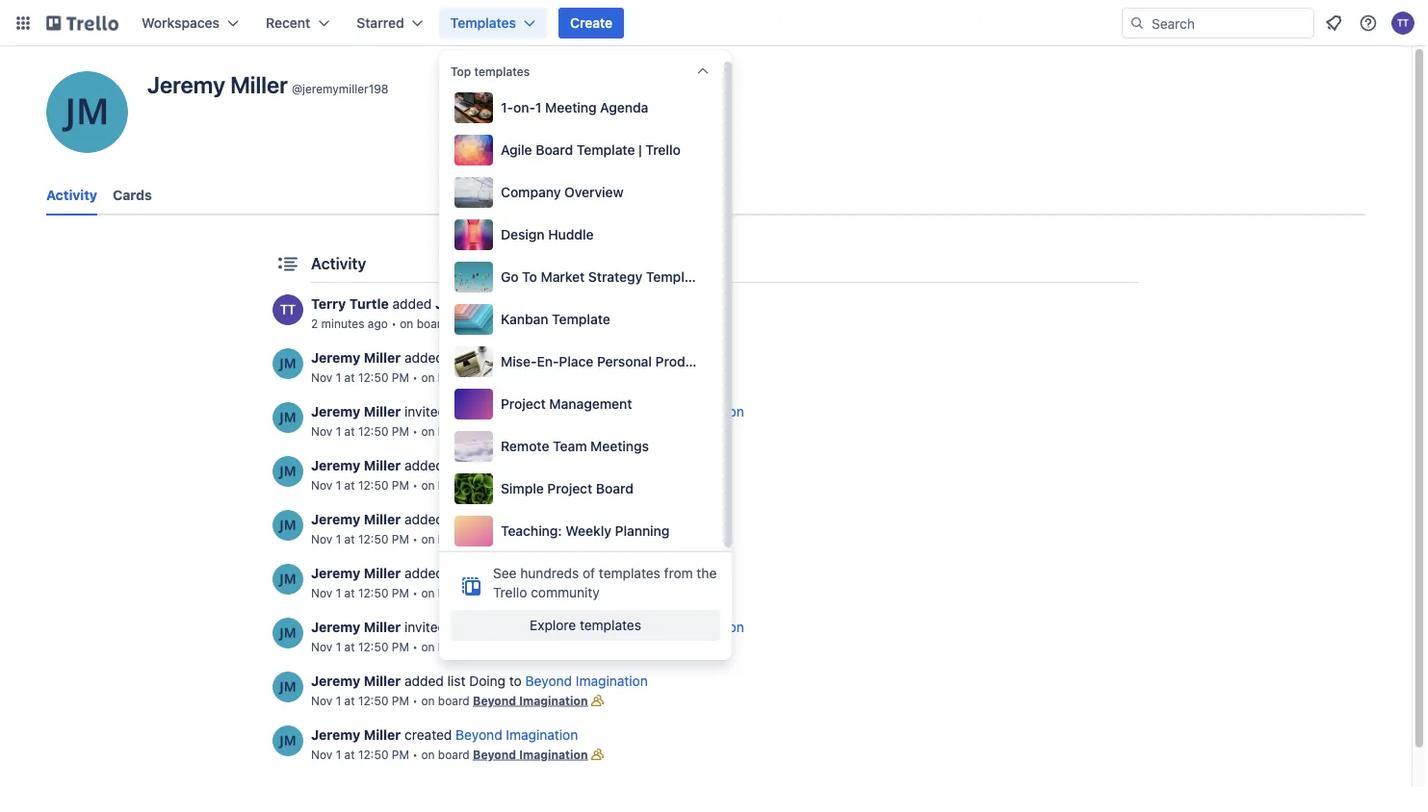 Task type: describe. For each thing, give the bounding box(es) containing it.
chef
[[647, 296, 677, 312]]

jeremy miller added list done to beyond imagination
[[311, 512, 644, 528]]

on down jeremy miller added list done to beyond imagination
[[421, 532, 435, 546]]

0 notifications image
[[1322, 12, 1345, 35]]

added for done
[[405, 512, 444, 528]]

board right ago
[[417, 317, 448, 330]]

terry turtle (terryturtle) image
[[273, 295, 303, 325]]

go to market strategy template button
[[451, 258, 713, 297]]

1 horizontal spatial board
[[596, 481, 633, 497]]

templates inside see hundreds of templates from the trello community
[[599, 566, 660, 582]]

explore
[[530, 618, 576, 634]]

to down "kanban template"
[[558, 350, 571, 366]]

design huddle
[[501, 227, 594, 243]]

4 nov 1 at 12:50 pm • on board beyond imagination from the top
[[311, 532, 588, 546]]

the inside see hundreds of templates from the trello community
[[697, 566, 717, 582]]

all members of the workspace can see and edit this board. image for to
[[567, 314, 586, 333]]

create instagram link
[[447, 350, 554, 366]]

mise-en-place personal productivity system button
[[451, 343, 783, 381]]

instagram
[[492, 350, 554, 366]]

• right ago
[[391, 317, 397, 330]]

see hundreds of templates from the trello community
[[493, 566, 717, 601]]

simple
[[501, 481, 544, 497]]

kanban
[[501, 312, 548, 327]]

templates for explore templates
[[580, 618, 641, 634]]

jeremy miller (jeremymiller198) image for invited an unconfirmed member to
[[273, 618, 303, 649]]

3 12:50 from the top
[[358, 479, 389, 492]]

8 12:50 from the top
[[358, 748, 389, 762]]

7 12:50 from the top
[[358, 694, 389, 708]]

on-
[[513, 100, 535, 116]]

2 nov from the top
[[311, 425, 332, 438]]

primary element
[[0, 0, 1426, 46]]

nov 1 at 12:50 pm link for jeremy miller added kickoff meeting to social media
[[311, 479, 409, 492]]

design
[[501, 227, 545, 243]]

board down jeremy miller added list done to beyond imagination
[[438, 532, 470, 546]]

recent button
[[254, 8, 341, 39]]

0 horizontal spatial activity
[[46, 187, 97, 203]]

on up jeremy miller added list doing to beyond imagination
[[421, 640, 435, 654]]

remote
[[501, 439, 549, 454]]

2 minutes ago • on board beyond imagination
[[311, 317, 567, 330]]

kanban template button
[[451, 300, 713, 339]]

all members of the workspace can see and edit this board. image for jeremy miller created beyond imagination
[[588, 745, 607, 765]]

beyond down "jeremy miller added list social media to beyond imagination"
[[473, 586, 516, 600]]

explore templates
[[530, 618, 641, 634]]

1-on-1 meeting agenda button
[[451, 89, 713, 127]]

pm for jeremy miller (jeremymiller198) icon for invited an unconfirmed member to
[[392, 640, 409, 654]]

• down 2 minutes ago • on board beyond imagination
[[412, 371, 418, 384]]

1 vertical spatial template
[[646, 269, 704, 285]]

Search field
[[1145, 9, 1313, 38]]

simple project board
[[501, 481, 633, 497]]

• up jeremy miller added list doing to beyond imagination
[[412, 640, 418, 654]]

created
[[405, 727, 452, 743]]

weekly
[[565, 523, 611, 539]]

terry turtle added jeremy miller to compliment the chef
[[311, 296, 677, 312]]

8 nov from the top
[[311, 748, 332, 762]]

to down to
[[529, 296, 541, 312]]

all members of the workspace can see and edit this board. image for jeremy miller invited an unconfirmed member to beyond imagination
[[588, 637, 607, 657]]

1-
[[501, 100, 513, 116]]

recent
[[266, 15, 310, 31]]

social for meeting
[[565, 458, 602, 474]]

management
[[549, 396, 632, 412]]

productivity
[[655, 354, 732, 370]]

agile
[[501, 142, 532, 158]]

all members of the workspace can see and edit this board. image for jeremy miller added list done to beyond imagination
[[588, 530, 607, 549]]

nov 1 at 12:50 pm link for jeremy miller added create instagram to social media
[[311, 371, 409, 384]]

templates
[[450, 15, 516, 31]]

added for instagram
[[405, 350, 444, 366]]

beyond up meetings at the left of the page
[[622, 404, 668, 420]]

beyond down explore
[[525, 674, 572, 689]]

• down "jeremy miller added list social media to beyond imagination"
[[412, 586, 418, 600]]

minutes
[[321, 317, 364, 330]]

market
[[541, 269, 585, 285]]

terry turtle (terryturtle) image
[[1391, 12, 1415, 35]]

menu containing 1-on-1 meeting agenda
[[451, 89, 783, 551]]

company overview
[[501, 184, 624, 200]]

beyond down jeremy miller created beyond imagination
[[473, 748, 516, 762]]

6 nov 1 at 12:50 pm • on board beyond imagination from the top
[[311, 640, 588, 654]]

2 jeremy miller invited an unconfirmed member to beyond imagination from the top
[[311, 620, 744, 636]]

remote team meetings
[[501, 439, 649, 454]]

cards link
[[113, 178, 152, 213]]

1 at from the top
[[344, 371, 355, 384]]

3 nov 1 at 12:50 pm • on board beyond imagination from the top
[[311, 479, 588, 492]]

all members of the workspace can see and edit this board. image for member
[[588, 422, 607, 441]]

1 nov 1 at 12:50 pm • on board beyond imagination from the top
[[311, 371, 588, 384]]

go
[[501, 269, 519, 285]]

workspaces button
[[130, 8, 250, 39]]

kanban template
[[501, 312, 610, 327]]

@jeremymiller198
[[292, 82, 389, 96]]

compliment
[[545, 296, 620, 312]]

unconfirmed for all members of the workspace can see and edit this board. icon corresponding to member
[[468, 404, 547, 420]]

2 at from the top
[[344, 425, 355, 438]]

1 an from the top
[[450, 404, 465, 420]]

added for meeting
[[405, 458, 444, 474]]

ago
[[368, 317, 388, 330]]

2 nov 1 at 12:50 pm • on board beyond imagination from the top
[[311, 425, 588, 438]]

added for social
[[405, 566, 444, 582]]

2 minutes ago link
[[311, 317, 388, 330]]

turtle
[[349, 296, 389, 312]]

top templates
[[451, 65, 530, 78]]

company
[[501, 184, 561, 200]]

6 12:50 from the top
[[358, 640, 389, 654]]

3 at from the top
[[344, 479, 355, 492]]

media for jeremy miller added create instagram to social media
[[615, 350, 653, 366]]

design huddle button
[[451, 216, 713, 254]]

to
[[522, 269, 537, 285]]

1-on-1 meeting agenda
[[501, 100, 648, 116]]

8 nov 1 at 12:50 pm • on board beyond imagination from the top
[[311, 748, 588, 762]]

agile board template | trello
[[501, 142, 681, 158]]

2
[[311, 317, 318, 330]]

done
[[469, 512, 502, 528]]

templates button
[[439, 8, 547, 39]]

meetings
[[590, 439, 649, 454]]

back to home image
[[46, 8, 118, 39]]

beyond down see hundreds of templates from the trello community
[[622, 620, 668, 636]]

agenda
[[600, 100, 648, 116]]

board down jeremy miller added list doing to beyond imagination
[[438, 694, 470, 708]]

2 vertical spatial social
[[469, 566, 507, 582]]

trello inside button
[[645, 142, 681, 158]]

beyond down done
[[473, 532, 516, 546]]

list for done
[[447, 512, 466, 528]]

7 nov from the top
[[311, 694, 332, 708]]

remote team meetings button
[[451, 428, 713, 466]]

2 member from the top
[[551, 620, 602, 636]]

meeting
[[545, 100, 597, 116]]

teaching:
[[501, 523, 562, 539]]

pm for jeremy miller (jeremymiller198) image associated with invited an unconfirmed member to
[[392, 425, 409, 438]]

to down see hundreds of templates from the trello community
[[606, 620, 618, 636]]

community
[[531, 585, 600, 601]]

pm for jeremy miller (jeremymiller198) icon related to created
[[392, 748, 409, 762]]

simple project board button
[[451, 470, 713, 508]]

• up jeremy miller added kickoff meeting to social media
[[412, 425, 418, 438]]

doing
[[469, 674, 506, 689]]

on down 2 minutes ago • on board beyond imagination
[[421, 371, 435, 384]]

jeremy miller added list doing to beyond imagination
[[311, 674, 648, 689]]

added for doing
[[405, 674, 444, 689]]

on down created
[[421, 748, 435, 762]]

to up the community
[[552, 566, 564, 582]]

personal
[[597, 354, 652, 370]]

explore templates link
[[451, 610, 720, 641]]

beyond right created
[[456, 727, 502, 743]]

starred
[[357, 15, 404, 31]]

meeting
[[495, 458, 545, 474]]

project management button
[[451, 385, 713, 424]]

2 vertical spatial media
[[510, 566, 548, 582]]

social for instagram
[[574, 350, 612, 366]]



Task type: vqa. For each thing, say whether or not it's contained in the screenshot.
rightmost the Peterson's
no



Task type: locate. For each thing, give the bounding box(es) containing it.
strategy
[[588, 269, 643, 285]]

4 pm from the top
[[392, 532, 409, 546]]

hundreds
[[520, 566, 579, 582]]

all members of the workspace can see and edit this board. image up management
[[588, 368, 607, 387]]

team
[[553, 439, 587, 454]]

beyond down the terry turtle added jeremy miller to compliment the chef
[[452, 317, 495, 330]]

teaching: weekly planning
[[501, 523, 670, 539]]

invited for jeremy miller (jeremymiller198) icon for invited an unconfirmed member to
[[405, 620, 446, 636]]

kickoff meeting link
[[447, 458, 545, 474]]

beyond up 'doing'
[[473, 640, 516, 654]]

beyond down kickoff meeting link
[[473, 479, 516, 492]]

4 nov from the top
[[311, 532, 332, 546]]

1 jeremy miller invited an unconfirmed member to beyond imagination from the top
[[311, 404, 744, 420]]

pm
[[392, 371, 409, 384], [392, 425, 409, 438], [392, 479, 409, 492], [392, 532, 409, 546], [392, 586, 409, 600], [392, 640, 409, 654], [392, 694, 409, 708], [392, 748, 409, 762]]

board up kickoff on the bottom
[[438, 425, 470, 438]]

compliment the chef link
[[545, 296, 677, 312]]

1 vertical spatial trello
[[493, 585, 527, 601]]

4 jeremy miller (jeremymiller198) image from the top
[[273, 726, 303, 757]]

media up the community
[[510, 566, 548, 582]]

mise-
[[501, 354, 537, 370]]

jeremy miller (jeremymiller198) image for added
[[273, 349, 303, 379]]

templates up 1-
[[474, 65, 530, 78]]

• up created
[[412, 694, 418, 708]]

jeremy miller (jeremymiller198) image
[[273, 349, 303, 379], [273, 510, 303, 541], [273, 618, 303, 649], [273, 726, 303, 757]]

templates right of
[[599, 566, 660, 582]]

1 vertical spatial the
[[697, 566, 717, 582]]

0 vertical spatial member
[[551, 404, 602, 420]]

1 jeremy miller (jeremymiller198) image from the top
[[273, 349, 303, 379]]

board down jeremy miller created beyond imagination
[[438, 748, 470, 762]]

nov 1 at 12:50 pm • on board beyond imagination down jeremy miller created beyond imagination
[[311, 748, 588, 762]]

member
[[551, 404, 602, 420], [551, 620, 602, 636]]

1 horizontal spatial create
[[570, 15, 613, 31]]

on up jeremy miller added kickoff meeting to social media
[[421, 425, 435, 438]]

5 12:50 from the top
[[358, 586, 389, 600]]

1 vertical spatial social
[[565, 458, 602, 474]]

2 vertical spatial template
[[552, 312, 610, 327]]

board right agile
[[536, 142, 573, 158]]

invited up jeremy miller added list doing to beyond imagination
[[405, 620, 446, 636]]

2 jeremy miller (jeremymiller198) image from the top
[[273, 510, 303, 541]]

4 at from the top
[[344, 532, 355, 546]]

3 nov from the top
[[311, 479, 332, 492]]

search image
[[1130, 15, 1145, 31]]

create button
[[559, 8, 624, 39]]

1 member from the top
[[551, 404, 602, 420]]

place
[[559, 354, 594, 370]]

1 vertical spatial create
[[447, 350, 489, 366]]

1 vertical spatial project
[[547, 481, 592, 497]]

unconfirmed down see
[[468, 620, 547, 636]]

invited for jeremy miller (jeremymiller198) image associated with invited an unconfirmed member to
[[405, 404, 446, 420]]

on
[[400, 317, 413, 330], [421, 371, 435, 384], [421, 425, 435, 438], [421, 479, 435, 492], [421, 532, 435, 546], [421, 586, 435, 600], [421, 640, 435, 654], [421, 694, 435, 708], [421, 748, 435, 762]]

nov 1 at 12:50 pm • on board beyond imagination up jeremy miller created beyond imagination
[[311, 694, 588, 708]]

0 vertical spatial an
[[450, 404, 465, 420]]

1 vertical spatial jeremy miller invited an unconfirmed member to beyond imagination
[[311, 620, 744, 636]]

list left 'doing'
[[447, 674, 466, 689]]

jeremy miller created beyond imagination
[[311, 727, 578, 743]]

3 jeremy miller (jeremymiller198) image from the top
[[273, 618, 303, 649]]

jeremy
[[147, 71, 225, 98], [435, 296, 485, 312], [311, 350, 360, 366], [311, 404, 360, 420], [311, 458, 360, 474], [311, 512, 360, 528], [311, 566, 360, 582], [311, 620, 360, 636], [311, 674, 360, 689], [311, 727, 360, 743]]

jeremy miller @jeremymiller198
[[147, 71, 389, 98]]

project management
[[501, 396, 632, 412]]

0 vertical spatial the
[[624, 296, 644, 312]]

pm for added's jeremy miller (jeremymiller198) image
[[392, 479, 409, 492]]

workspaces
[[142, 15, 220, 31]]

1 horizontal spatial the
[[697, 566, 717, 582]]

list left done
[[447, 512, 466, 528]]

1 nov from the top
[[311, 371, 332, 384]]

0 horizontal spatial trello
[[493, 585, 527, 601]]

0 vertical spatial template
[[577, 142, 635, 158]]

pm for added list doing to's jeremy miller (jeremymiller198) image
[[392, 694, 409, 708]]

unconfirmed
[[468, 404, 547, 420], [468, 620, 547, 636]]

1 12:50 from the top
[[358, 371, 389, 384]]

to up meetings at the left of the page
[[606, 404, 618, 420]]

|
[[638, 142, 642, 158]]

0 vertical spatial jeremy miller invited an unconfirmed member to beyond imagination
[[311, 404, 744, 420]]

on up created
[[421, 694, 435, 708]]

board down jeremy miller added create instagram to social media
[[438, 371, 470, 384]]

0 horizontal spatial board
[[536, 142, 573, 158]]

nov 1 at 12:50 pm • on board beyond imagination down jeremy miller added create instagram to social media
[[311, 371, 588, 384]]

1 vertical spatial templates
[[599, 566, 660, 582]]

project up remote
[[501, 396, 546, 412]]

2 list from the top
[[447, 566, 466, 582]]

all members of the workspace can see and edit this board. image
[[567, 314, 586, 333], [588, 530, 607, 549], [588, 637, 607, 657], [588, 745, 607, 765]]

all members of the workspace can see and edit this board. image for media
[[588, 584, 607, 603]]

1 jeremy miller (jeremymiller198) image from the top
[[273, 402, 303, 433]]

12:50
[[358, 371, 389, 384], [358, 425, 389, 438], [358, 479, 389, 492], [358, 532, 389, 546], [358, 586, 389, 600], [358, 640, 389, 654], [358, 694, 389, 708], [358, 748, 389, 762]]

invited
[[405, 404, 446, 420], [405, 620, 446, 636]]

all members of the workspace can see and edit this board. image down of
[[588, 584, 607, 603]]

0 vertical spatial templates
[[474, 65, 530, 78]]

jeremy miller added kickoff meeting to social media
[[311, 458, 644, 474]]

mise-en-place personal productivity system
[[501, 354, 783, 370]]

7 pm from the top
[[392, 694, 409, 708]]

1 unconfirmed from the top
[[468, 404, 547, 420]]

1 vertical spatial nov 1 at 12:50 pm link
[[311, 479, 409, 492]]

member down the community
[[551, 620, 602, 636]]

beyond down 'doing'
[[473, 694, 516, 708]]

1 horizontal spatial trello
[[645, 142, 681, 158]]

to
[[529, 296, 541, 312], [558, 350, 571, 366], [606, 404, 618, 420], [549, 458, 561, 474], [506, 512, 518, 528], [552, 566, 564, 582], [606, 620, 618, 636], [509, 674, 522, 689]]

1 vertical spatial list
[[447, 566, 466, 582]]

agile board template | trello button
[[451, 131, 713, 169]]

0 vertical spatial project
[[501, 396, 546, 412]]

miller
[[230, 71, 288, 98], [488, 296, 525, 312], [364, 350, 401, 366], [364, 404, 401, 420], [364, 458, 401, 474], [364, 512, 401, 528], [364, 566, 401, 582], [364, 620, 401, 636], [364, 674, 401, 689], [364, 727, 401, 743]]

added left done
[[405, 512, 444, 528]]

1 vertical spatial unconfirmed
[[468, 620, 547, 636]]

media down meetings at the left of the page
[[606, 458, 644, 474]]

jeremy miller (jeremymiller198) image for invited an unconfirmed member to
[[273, 402, 303, 433]]

all members of the workspace can see and edit this board. image down remote team meetings button
[[588, 476, 607, 495]]

5 nov 1 at 12:50 pm • on board beyond imagination from the top
[[311, 586, 588, 600]]

jeremy miller invited an unconfirmed member to beyond imagination down the community
[[311, 620, 744, 636]]

5 pm from the top
[[392, 586, 409, 600]]

planning
[[615, 523, 670, 539]]

jeremy miller (jeremymiller198) image for created
[[273, 726, 303, 757]]

1 nov 1 at 12:50 pm link from the top
[[311, 371, 409, 384]]

3 list from the top
[[447, 674, 466, 689]]

1 vertical spatial activity
[[311, 255, 366, 273]]

1 vertical spatial media
[[606, 458, 644, 474]]

all members of the workspace can see and edit this board. image
[[588, 368, 607, 387], [588, 422, 607, 441], [588, 476, 607, 495], [588, 584, 607, 603], [588, 691, 607, 711]]

to right done
[[506, 512, 518, 528]]

create inside button
[[570, 15, 613, 31]]

0 vertical spatial invited
[[405, 404, 446, 420]]

pm for jeremy miller (jeremymiller198) icon corresponding to added
[[392, 371, 409, 384]]

create up 1-on-1 meeting agenda button
[[570, 15, 613, 31]]

beyond
[[452, 317, 495, 330], [473, 371, 516, 384], [622, 404, 668, 420], [473, 425, 516, 438], [473, 479, 516, 492], [522, 512, 568, 528], [473, 532, 516, 546], [568, 566, 615, 582], [473, 586, 516, 600], [622, 620, 668, 636], [473, 640, 516, 654], [525, 674, 572, 689], [473, 694, 516, 708], [456, 727, 502, 743], [473, 748, 516, 762]]

see
[[493, 566, 517, 582]]

nov 1 at 12:50 pm • on board beyond imagination down jeremy miller added list done to beyond imagination
[[311, 532, 588, 546]]

unconfirmed for jeremy miller invited an unconfirmed member to beyond imagination's all members of the workspace can see and edit this board. image
[[468, 620, 547, 636]]

7 at from the top
[[344, 694, 355, 708]]

templates
[[474, 65, 530, 78], [599, 566, 660, 582], [580, 618, 641, 634]]

jeremy miller (jeremymiller198) image for added list social media to
[[273, 564, 303, 595]]

trello inside see hundreds of templates from the trello community
[[493, 585, 527, 601]]

0 vertical spatial unconfirmed
[[468, 404, 547, 420]]

an up kickoff on the bottom
[[450, 404, 465, 420]]

all members of the workspace can see and edit this board. image for to
[[588, 691, 607, 711]]

media
[[615, 350, 653, 366], [606, 458, 644, 474], [510, 566, 548, 582]]

2 unconfirmed from the top
[[468, 620, 547, 636]]

company overview button
[[451, 173, 713, 212]]

en-
[[537, 354, 559, 370]]

0 vertical spatial media
[[615, 350, 653, 366]]

5 at from the top
[[344, 586, 355, 600]]

board
[[417, 317, 448, 330], [438, 371, 470, 384], [438, 425, 470, 438], [438, 479, 470, 492], [438, 532, 470, 546], [438, 586, 470, 600], [438, 640, 470, 654], [438, 694, 470, 708], [438, 748, 470, 762]]

open information menu image
[[1359, 13, 1378, 33]]

at
[[344, 371, 355, 384], [344, 425, 355, 438], [344, 479, 355, 492], [344, 532, 355, 546], [344, 586, 355, 600], [344, 640, 355, 654], [344, 694, 355, 708], [344, 748, 355, 762]]

list left see
[[447, 566, 466, 582]]

jeremy miller (jeremymiller198) image for added
[[273, 456, 303, 487]]

0 vertical spatial create
[[570, 15, 613, 31]]

terry
[[311, 296, 346, 312]]

2 12:50 from the top
[[358, 425, 389, 438]]

7 nov 1 at 12:50 pm • on board beyond imagination from the top
[[311, 694, 588, 708]]

1 list from the top
[[447, 512, 466, 528]]

on right ago
[[400, 317, 413, 330]]

social down done
[[469, 566, 507, 582]]

•
[[391, 317, 397, 330], [412, 371, 418, 384], [412, 425, 418, 438], [412, 479, 418, 492], [412, 532, 418, 546], [412, 586, 418, 600], [412, 640, 418, 654], [412, 694, 418, 708], [412, 748, 418, 762]]

1 horizontal spatial project
[[547, 481, 592, 497]]

0 horizontal spatial create
[[447, 350, 489, 366]]

cards
[[113, 187, 152, 203]]

4 jeremy miller (jeremymiller198) image from the top
[[273, 672, 303, 703]]

1 vertical spatial invited
[[405, 620, 446, 636]]

3 jeremy miller (jeremymiller198) image from the top
[[273, 564, 303, 595]]

2 all members of the workspace can see and edit this board. image from the top
[[588, 422, 607, 441]]

jeremy miller (jeremymiller198) image for added list doing to
[[273, 672, 303, 703]]

6 nov from the top
[[311, 640, 332, 654]]

1 vertical spatial board
[[596, 481, 633, 497]]

1 inside 1-on-1 meeting agenda button
[[535, 100, 542, 116]]

2 an from the top
[[450, 620, 465, 636]]

jeremy miller image
[[46, 71, 128, 153]]

on down jeremy miller added kickoff meeting to social media
[[421, 479, 435, 492]]

jeremy miller invited an unconfirmed member to beyond imagination
[[311, 404, 744, 420], [311, 620, 744, 636]]

an
[[450, 404, 465, 420], [450, 620, 465, 636]]

pm for jeremy miller (jeremymiller198) image associated with added list social media to
[[392, 586, 409, 600]]

social
[[574, 350, 612, 366], [565, 458, 602, 474], [469, 566, 507, 582]]

0 vertical spatial board
[[536, 142, 573, 158]]

added for miller
[[392, 296, 432, 312]]

to right 'doing'
[[509, 674, 522, 689]]

board down kickoff on the bottom
[[438, 479, 470, 492]]

4 12:50 from the top
[[358, 532, 389, 546]]

8 pm from the top
[[392, 748, 409, 762]]

from
[[664, 566, 693, 582]]

activity left cards on the left
[[46, 187, 97, 203]]

0 vertical spatial activity
[[46, 187, 97, 203]]

0 horizontal spatial the
[[624, 296, 644, 312]]

1
[[535, 100, 542, 116], [336, 371, 341, 384], [336, 425, 341, 438], [336, 479, 341, 492], [336, 532, 341, 546], [336, 586, 341, 600], [336, 640, 341, 654], [336, 694, 341, 708], [336, 748, 341, 762]]

activity
[[46, 187, 97, 203], [311, 255, 366, 273]]

list
[[447, 512, 466, 528], [447, 566, 466, 582], [447, 674, 466, 689]]

of
[[583, 566, 595, 582]]

added left kickoff on the bottom
[[405, 458, 444, 474]]

added up 2 minutes ago • on board beyond imagination
[[392, 296, 432, 312]]

1 vertical spatial an
[[450, 620, 465, 636]]

media for jeremy miller added kickoff meeting to social media
[[606, 458, 644, 474]]

2 nov 1 at 12:50 pm link from the top
[[311, 479, 409, 492]]

social down kanban template button
[[574, 350, 612, 366]]

6 pm from the top
[[392, 640, 409, 654]]

jeremy miller invited an unconfirmed member to beyond imagination up remote
[[311, 404, 744, 420]]

on down "jeremy miller added list social media to beyond imagination"
[[421, 586, 435, 600]]

huddle
[[548, 227, 594, 243]]

board down "jeremy miller added list social media to beyond imagination"
[[438, 586, 470, 600]]

8 at from the top
[[344, 748, 355, 762]]

2 vertical spatial list
[[447, 674, 466, 689]]

added up created
[[405, 674, 444, 689]]

1 pm from the top
[[392, 371, 409, 384]]

create down 2 minutes ago • on board beyond imagination
[[447, 350, 489, 366]]

2 pm from the top
[[392, 425, 409, 438]]

social down the remote team meetings
[[565, 458, 602, 474]]

beyond down create instagram link
[[473, 371, 516, 384]]

go to market strategy template
[[501, 269, 704, 285]]

activity link
[[46, 178, 97, 216]]

overview
[[564, 184, 624, 200]]

jeremy miller (jeremymiller198) image for added list done to
[[273, 510, 303, 541]]

nov 1 at 12:50 pm • on board beyond imagination up kickoff on the bottom
[[311, 425, 588, 438]]

board up jeremy miller added list doing to beyond imagination
[[438, 640, 470, 654]]

top
[[451, 65, 471, 78]]

an up jeremy miller added list doing to beyond imagination
[[450, 620, 465, 636]]

template
[[577, 142, 635, 158], [646, 269, 704, 285], [552, 312, 610, 327]]

1 invited from the top
[[405, 404, 446, 420]]

beyond up remote
[[473, 425, 516, 438]]

• down jeremy miller added list done to beyond imagination
[[412, 532, 418, 546]]

• down jeremy miller added kickoff meeting to social media
[[412, 479, 418, 492]]

beyond imagination link
[[452, 317, 567, 330], [473, 371, 588, 384], [622, 404, 744, 420], [473, 425, 588, 438], [473, 479, 588, 492], [522, 512, 644, 528], [473, 532, 588, 546], [568, 566, 690, 582], [473, 586, 588, 600], [622, 620, 744, 636], [473, 640, 588, 654], [525, 674, 648, 689], [473, 694, 588, 708], [456, 727, 578, 743], [473, 748, 588, 762]]

collapse image
[[695, 64, 711, 79]]

menu
[[451, 89, 783, 551]]

media right "place"
[[615, 350, 653, 366]]

board down meetings at the left of the page
[[596, 481, 633, 497]]

the right from
[[697, 566, 717, 582]]

trello down see
[[493, 585, 527, 601]]

2 jeremy miller (jeremymiller198) image from the top
[[273, 456, 303, 487]]

0 vertical spatial social
[[574, 350, 612, 366]]

starred button
[[345, 8, 435, 39]]

5 nov from the top
[[311, 586, 332, 600]]

template up chef
[[646, 269, 704, 285]]

create
[[570, 15, 613, 31], [447, 350, 489, 366]]

beyond down the simple project board
[[522, 512, 568, 528]]

1 all members of the workspace can see and edit this board. image from the top
[[588, 368, 607, 387]]

the
[[624, 296, 644, 312], [697, 566, 717, 582]]

pm for jeremy miller (jeremymiller198) icon corresponding to added list done to
[[392, 532, 409, 546]]

the left chef
[[624, 296, 644, 312]]

3 all members of the workspace can see and edit this board. image from the top
[[588, 476, 607, 495]]

templates for top templates
[[474, 65, 530, 78]]

0 vertical spatial trello
[[645, 142, 681, 158]]

6 at from the top
[[344, 640, 355, 654]]

system
[[735, 354, 783, 370]]

2 invited from the top
[[405, 620, 446, 636]]

0 horizontal spatial project
[[501, 396, 546, 412]]

template down 'go to market strategy template' button
[[552, 312, 610, 327]]

0 vertical spatial list
[[447, 512, 466, 528]]

added down 2 minutes ago • on board beyond imagination
[[405, 350, 444, 366]]

nov
[[311, 371, 332, 384], [311, 425, 332, 438], [311, 479, 332, 492], [311, 532, 332, 546], [311, 586, 332, 600], [311, 640, 332, 654], [311, 694, 332, 708], [311, 748, 332, 762]]

1 vertical spatial member
[[551, 620, 602, 636]]

2 vertical spatial templates
[[580, 618, 641, 634]]

• down created
[[412, 748, 418, 762]]

4 all members of the workspace can see and edit this board. image from the top
[[588, 584, 607, 603]]

activity up terry
[[311, 255, 366, 273]]

nov 1 at 12:50 pm • on board beyond imagination down "jeremy miller added list social media to beyond imagination"
[[311, 586, 588, 600]]

nov 1 at 12:50 pm link
[[311, 371, 409, 384], [311, 479, 409, 492]]

to down team
[[549, 458, 561, 474]]

template left |
[[577, 142, 635, 158]]

nov 1 at 12:50 pm • on board beyond imagination up jeremy miller added list doing to beyond imagination
[[311, 640, 588, 654]]

invited up jeremy miller added kickoff meeting to social media
[[405, 404, 446, 420]]

member up the remote team meetings
[[551, 404, 602, 420]]

5 all members of the workspace can see and edit this board. image from the top
[[588, 691, 607, 711]]

3 pm from the top
[[392, 479, 409, 492]]

jeremy miller added list social media to beyond imagination
[[311, 566, 690, 582]]

unconfirmed up remote
[[468, 404, 547, 420]]

beyond up the community
[[568, 566, 615, 582]]

templates down see hundreds of templates from the trello community
[[580, 618, 641, 634]]

jeremy miller (jeremymiller198) image
[[273, 402, 303, 433], [273, 456, 303, 487], [273, 564, 303, 595], [273, 672, 303, 703]]

list for social
[[447, 566, 466, 582]]

kickoff
[[447, 458, 491, 474]]

jeremy miller added create instagram to social media
[[311, 350, 653, 366]]

teaching: weekly planning button
[[451, 512, 713, 551]]

1 horizontal spatial activity
[[311, 255, 366, 273]]

list for doing
[[447, 674, 466, 689]]

project down team
[[547, 481, 592, 497]]

0 vertical spatial nov 1 at 12:50 pm link
[[311, 371, 409, 384]]

all members of the workspace can see and edit this board. image down explore templates link
[[588, 691, 607, 711]]



